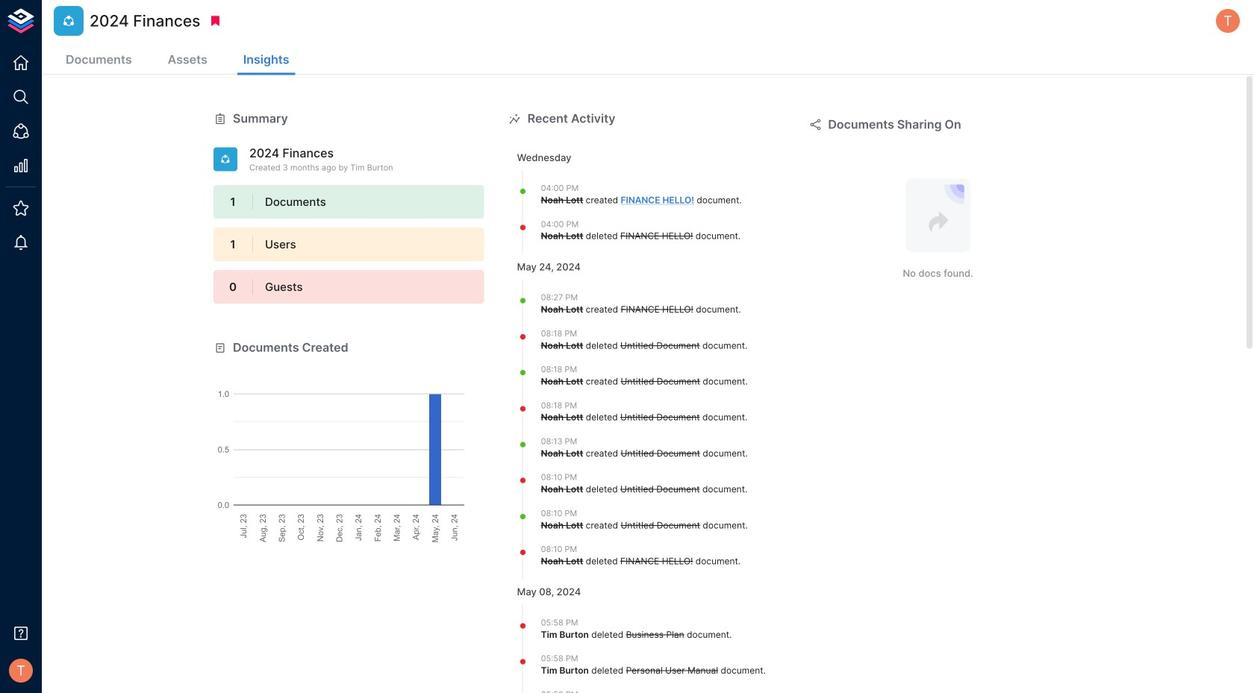 Task type: vqa. For each thing, say whether or not it's contained in the screenshot.
the A chart. image
yes



Task type: describe. For each thing, give the bounding box(es) containing it.
a chart. image
[[214, 357, 485, 543]]

remove bookmark image
[[209, 14, 222, 28]]

a chart. element
[[214, 357, 485, 543]]



